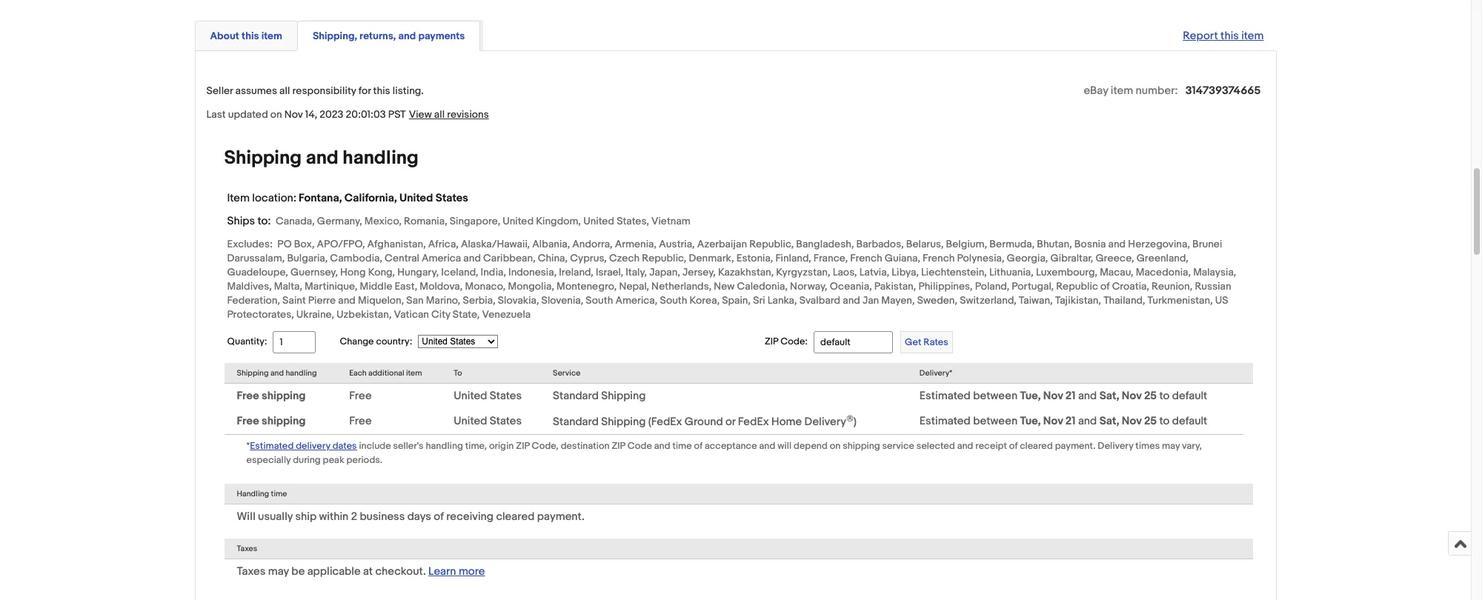 Task type: vqa. For each thing, say whether or not it's contained in the screenshot.
Africa, at the left of the page
yes



Task type: describe. For each thing, give the bounding box(es) containing it.
united up the "andorra,"
[[583, 215, 615, 228]]

cyprus,
[[570, 252, 607, 265]]

service
[[553, 368, 581, 378]]

united up the romania,
[[400, 191, 433, 205]]

romania,
[[404, 215, 447, 228]]

turkmenistan,
[[1148, 294, 1213, 307]]

ebay item number: 314739374665
[[1084, 84, 1261, 98]]

tab list containing about this item
[[195, 18, 1277, 51]]

america,
[[616, 294, 658, 307]]

apo/fpo,
[[317, 238, 365, 251]]

2 tue, from the top
[[1020, 414, 1041, 428]]

2 estimated between tue, nov 21 and sat, nov 25 to default from the top
[[920, 414, 1208, 428]]

montenegro,
[[557, 280, 617, 293]]

get rates
[[905, 337, 949, 348]]

barbados,
[[857, 238, 904, 251]]

japan,
[[649, 266, 680, 279]]

box,
[[294, 238, 315, 251]]

1 horizontal spatial zip
[[612, 440, 625, 452]]

item for report this item
[[1242, 29, 1264, 43]]

california,
[[345, 191, 397, 205]]

2 united states from the top
[[454, 414, 522, 428]]

assumes
[[235, 84, 277, 97]]

armenia,
[[615, 238, 657, 251]]

include
[[359, 440, 391, 452]]

malaysia,
[[1194, 266, 1237, 279]]

darussalam,
[[227, 252, 285, 265]]

georgia,
[[1007, 252, 1048, 265]]

tajikistan,
[[1055, 294, 1102, 307]]

korea,
[[690, 294, 720, 307]]

1 vertical spatial shipping
[[262, 414, 306, 428]]

returns,
[[360, 30, 396, 42]]

additional
[[368, 368, 404, 378]]

1 tue, from the top
[[1020, 389, 1041, 403]]

moldova,
[[420, 280, 463, 293]]

estimated delivery dates link
[[250, 439, 357, 453]]

monaco,
[[465, 280, 506, 293]]

austria,
[[659, 238, 695, 251]]

1 between from the top
[[973, 389, 1018, 403]]

slovakia,
[[498, 294, 539, 307]]

0 horizontal spatial all
[[280, 84, 290, 97]]

denmark,
[[689, 252, 734, 265]]

will
[[778, 440, 792, 452]]

bermuda,
[[990, 238, 1035, 251]]

pst
[[388, 108, 406, 121]]

0 horizontal spatial on
[[270, 108, 282, 121]]

1 horizontal spatial this
[[373, 84, 390, 97]]

2
[[351, 510, 357, 524]]

or
[[726, 415, 736, 429]]

mongolia,
[[508, 280, 554, 293]]

0 horizontal spatial zip
[[516, 440, 530, 452]]

1 to from the top
[[1160, 389, 1170, 403]]

protectorates,
[[227, 308, 294, 321]]

seller
[[206, 84, 233, 97]]

item location: fontana, california, united states
[[227, 191, 468, 205]]

republic
[[1056, 280, 1099, 293]]

portugal,
[[1012, 280, 1054, 293]]

last
[[206, 108, 226, 121]]

2 21 from the top
[[1066, 414, 1076, 428]]

will usually ship within 2 business days of receiving cleared payment.
[[237, 510, 585, 524]]

change country:
[[340, 336, 412, 348]]

2 to from the top
[[1160, 414, 1170, 428]]

number:
[[1136, 84, 1178, 98]]

2 25 from the top
[[1144, 414, 1157, 428]]

martinique,
[[305, 280, 358, 293]]

seller assumes all responsibility for this listing.
[[206, 84, 424, 97]]

each
[[349, 368, 367, 378]]

of right days on the bottom left
[[434, 510, 444, 524]]

albania,
[[532, 238, 570, 251]]

guernsey,
[[291, 266, 338, 279]]

times
[[1136, 440, 1160, 452]]

more
[[459, 565, 485, 579]]

depend
[[794, 440, 828, 452]]

bulgaria,
[[287, 252, 328, 265]]

0 vertical spatial estimated
[[920, 389, 971, 403]]

of inside po box, apo/fpo, afghanistan, africa, alaska/hawaii, albania, andorra, armenia, austria, azerbaijan republic, bangladesh, barbados, belarus, belgium, bermuda, bhutan, bosnia and herzegovina, brunei darussalam, bulgaria, cambodia, central america and caribbean, china, cyprus, czech republic, denmark, estonia, finland, france, french guiana, french polynesia, georgia, gibraltar, greece, greenland, guadeloupe, guernsey, hong kong, hungary, iceland, india, indonesia, ireland, israel, italy, japan, jersey, kazakhstan, kyrgyzstan, laos, latvia, libya, liechtenstein, lithuania, luxembourg, macau, macedonia, malaysia, maldives, malta, martinique, middle east, moldova, monaco, mongolia, montenegro, nepal, netherlands, new caledonia, norway, oceania, pakistan, philippines, poland, portugal, republic of croatia, reunion, russian federation, saint pierre and miquelon, san marino, serbia, slovakia, slovenia, south america, south korea, spain, sri lanka, svalbard and jan mayen, sweden, switzerland, taiwan, tajikistan, thailand, turkmenistan, us protectorates, ukraine, uzbekistan, vatican city state, venezuela
[[1101, 280, 1110, 293]]

2 horizontal spatial zip
[[765, 336, 779, 348]]

rates
[[924, 337, 949, 348]]

receiving
[[446, 510, 494, 524]]

venezuela
[[482, 308, 531, 321]]

about
[[210, 30, 239, 42]]

2 vertical spatial estimated
[[250, 440, 294, 452]]

handling time
[[237, 489, 287, 499]]

location:
[[252, 191, 297, 205]]

to
[[454, 368, 462, 378]]

ground
[[685, 415, 723, 429]]

ships to:
[[227, 214, 271, 228]]

taxes for taxes may be applicable at checkout. learn more
[[237, 565, 266, 579]]

gibraltar,
[[1051, 252, 1094, 265]]

vatican
[[394, 308, 429, 321]]

ebay
[[1084, 84, 1109, 98]]

1 estimated between tue, nov 21 and sat, nov 25 to default from the top
[[920, 389, 1208, 403]]

shipping, returns, and payments button
[[313, 29, 465, 43]]

nepal,
[[619, 280, 649, 293]]

united up time,
[[454, 414, 487, 428]]

kazakhstan,
[[718, 266, 774, 279]]

singapore,
[[450, 215, 500, 228]]

czech
[[609, 252, 640, 265]]

1 25 from the top
[[1144, 389, 1157, 403]]

* estimated delivery dates
[[246, 440, 357, 452]]

1 default from the top
[[1173, 389, 1208, 403]]

united down to
[[454, 389, 487, 403]]

1 french from the left
[[851, 252, 883, 265]]

and inside button
[[398, 30, 416, 42]]

1 21 from the top
[[1066, 389, 1076, 403]]

brunei
[[1193, 238, 1223, 251]]

payments
[[418, 30, 465, 42]]

1 vertical spatial shipping and handling
[[237, 368, 317, 378]]

2 free shipping from the top
[[237, 414, 306, 428]]

1 vertical spatial republic,
[[642, 252, 687, 265]]

0 vertical spatial shipping
[[262, 389, 306, 403]]

dates
[[333, 440, 357, 452]]

delivery inside include seller's handling time, origin zip code, destination zip code and time of acceptance and will depend on shipping service selected and receipt of cleared payment. delivery times may vary, especially during peak periods.
[[1098, 440, 1134, 452]]

bangladesh,
[[796, 238, 854, 251]]

2 default from the top
[[1173, 414, 1208, 428]]

germany,
[[317, 215, 362, 228]]

china,
[[538, 252, 568, 265]]

this for about
[[242, 30, 259, 42]]

2 south from the left
[[660, 294, 688, 307]]

ZIP Code: text field
[[814, 331, 893, 354]]

0 horizontal spatial handling
[[286, 368, 317, 378]]

usually
[[258, 510, 293, 524]]

states,
[[617, 215, 649, 228]]



Task type: locate. For each thing, give the bounding box(es) containing it.
uzbekistan,
[[337, 308, 392, 321]]

0 vertical spatial sat,
[[1100, 389, 1120, 403]]

on inside include seller's handling time, origin zip code, destination zip code and time of acceptance and will depend on shipping service selected and receipt of cleared payment. delivery times may vary, especially during peak periods.
[[830, 440, 841, 452]]

code
[[628, 440, 652, 452]]

hong
[[340, 266, 366, 279]]

afghanistan,
[[367, 238, 426, 251]]

0 vertical spatial republic,
[[750, 238, 794, 251]]

service
[[883, 440, 915, 452]]

2 taxes from the top
[[237, 565, 266, 579]]

this right about
[[242, 30, 259, 42]]

and
[[398, 30, 416, 42], [306, 147, 339, 170], [1109, 238, 1126, 251], [464, 252, 481, 265], [338, 294, 356, 307], [843, 294, 860, 307], [270, 368, 284, 378], [1078, 389, 1097, 403], [1078, 414, 1097, 428], [654, 440, 671, 452], [759, 440, 776, 452], [958, 440, 974, 452]]

excludes:
[[227, 238, 273, 251]]

0 vertical spatial standard
[[553, 389, 599, 403]]

shipping and handling up fontana,
[[224, 147, 419, 170]]

item right 'ebay'
[[1111, 84, 1134, 98]]

0 horizontal spatial time
[[271, 489, 287, 499]]

1 vertical spatial 21
[[1066, 414, 1076, 428]]

taxes
[[237, 544, 257, 553], [237, 565, 266, 579]]

1 horizontal spatial south
[[660, 294, 688, 307]]

city
[[431, 308, 451, 321]]

states
[[436, 191, 468, 205], [490, 389, 522, 403], [490, 414, 522, 428]]

po box, apo/fpo, afghanistan, africa, alaska/hawaii, albania, andorra, armenia, austria, azerbaijan republic, bangladesh, barbados, belarus, belgium, bermuda, bhutan, bosnia and herzegovina, brunei darussalam, bulgaria, cambodia, central america and caribbean, china, cyprus, czech republic, denmark, estonia, finland, france, french guiana, french polynesia, georgia, gibraltar, greece, greenland, guadeloupe, guernsey, hong kong, hungary, iceland, india, indonesia, ireland, israel, italy, japan, jersey, kazakhstan, kyrgyzstan, laos, latvia, libya, liechtenstein, lithuania, luxembourg, macau, macedonia, malaysia, maldives, malta, martinique, middle east, moldova, monaco, mongolia, montenegro, nepal, netherlands, new caledonia, norway, oceania, pakistan, philippines, poland, portugal, republic of croatia, reunion, russian federation, saint pierre and miquelon, san marino, serbia, slovakia, slovenia, south america, south korea, spain, sri lanka, svalbard and jan mayen, sweden, switzerland, taiwan, tajikistan, thailand, turkmenistan, us protectorates, ukraine, uzbekistan, vatican city state, venezuela
[[227, 238, 1237, 321]]

shipping
[[224, 147, 302, 170], [237, 368, 269, 378], [601, 389, 646, 403], [601, 415, 646, 429]]

kyrgyzstan,
[[776, 266, 831, 279]]

of right receipt
[[1009, 440, 1018, 452]]

0 vertical spatial payment.
[[1055, 440, 1096, 452]]

at
[[363, 565, 373, 579]]

poland,
[[975, 280, 1010, 293]]

1 vertical spatial standard
[[553, 415, 599, 429]]

east,
[[395, 280, 418, 293]]

estimated
[[920, 389, 971, 403], [920, 414, 971, 428], [250, 440, 294, 452]]

item right report
[[1242, 29, 1264, 43]]

1 horizontal spatial republic,
[[750, 238, 794, 251]]

may
[[1162, 440, 1180, 452], [268, 565, 289, 579]]

cleared right receiving
[[496, 510, 535, 524]]

0 horizontal spatial south
[[586, 294, 613, 307]]

standard for standard shipping
[[553, 389, 599, 403]]

standard up destination
[[553, 415, 599, 429]]

payment. inside include seller's handling time, origin zip code, destination zip code and time of acceptance and will depend on shipping service selected and receipt of cleared payment. delivery times may vary, especially during peak periods.
[[1055, 440, 1096, 452]]

luxembourg,
[[1036, 266, 1098, 279]]

1 vertical spatial free shipping
[[237, 414, 306, 428]]

1 horizontal spatial handling
[[343, 147, 419, 170]]

republic, up japan,
[[642, 252, 687, 265]]

0 vertical spatial on
[[270, 108, 282, 121]]

0 horizontal spatial this
[[242, 30, 259, 42]]

free shipping
[[237, 389, 306, 403], [237, 414, 306, 428]]

1 horizontal spatial time
[[673, 440, 692, 452]]

tab list
[[195, 18, 1277, 51]]

1 united states from the top
[[454, 389, 522, 403]]

cleared inside include seller's handling time, origin zip code, destination zip code and time of acceptance and will depend on shipping service selected and receipt of cleared payment. delivery times may vary, especially during peak periods.
[[1020, 440, 1053, 452]]

1 vertical spatial united states
[[454, 414, 522, 428]]

1 vertical spatial default
[[1173, 414, 1208, 428]]

0 vertical spatial may
[[1162, 440, 1180, 452]]

payment. down code, at the left of page
[[537, 510, 585, 524]]

2 horizontal spatial this
[[1221, 29, 1239, 43]]

20:01:03
[[346, 108, 386, 121]]

estimated between tue, nov 21 and sat, nov 25 to default
[[920, 389, 1208, 403], [920, 414, 1208, 428]]

slovenia,
[[542, 294, 584, 307]]

us
[[1216, 294, 1229, 307]]

1 vertical spatial estimated between tue, nov 21 and sat, nov 25 to default
[[920, 414, 1208, 428]]

united states down to
[[454, 389, 522, 403]]

delivery
[[296, 440, 330, 452]]

polynesia,
[[957, 252, 1005, 265]]

all
[[280, 84, 290, 97], [434, 108, 445, 121]]

republic, up estonia,
[[750, 238, 794, 251]]

jan
[[863, 294, 879, 307]]

guiana,
[[885, 252, 921, 265]]

0 vertical spatial united states
[[454, 389, 522, 403]]

listing.
[[393, 84, 424, 97]]

south down montenegro,
[[586, 294, 613, 307]]

0 vertical spatial states
[[436, 191, 468, 205]]

view
[[409, 108, 432, 121]]

0 vertical spatial between
[[973, 389, 1018, 403]]

this for report
[[1221, 29, 1239, 43]]

bosnia
[[1075, 238, 1106, 251]]

cleared
[[1020, 440, 1053, 452], [496, 510, 535, 524]]

time up usually
[[271, 489, 287, 499]]

0 vertical spatial delivery
[[805, 415, 847, 429]]

1 sat, from the top
[[1100, 389, 1120, 403]]

canada,
[[276, 215, 315, 228]]

(fedex
[[648, 415, 682, 429]]

norway,
[[790, 280, 828, 293]]

andorra,
[[573, 238, 613, 251]]

standard down service on the bottom of the page
[[553, 389, 599, 403]]

payment. left times
[[1055, 440, 1096, 452]]

standard
[[553, 389, 599, 403], [553, 415, 599, 429]]

estimated up especially
[[250, 440, 294, 452]]

miquelon,
[[358, 294, 404, 307]]

0 vertical spatial cleared
[[1020, 440, 1053, 452]]

1 horizontal spatial may
[[1162, 440, 1180, 452]]

south down netherlands,
[[660, 294, 688, 307]]

greece,
[[1096, 252, 1135, 265]]

time,
[[465, 440, 487, 452]]

shipping and handling
[[224, 147, 419, 170], [237, 368, 317, 378]]

between
[[973, 389, 1018, 403], [973, 414, 1018, 428]]

Quantity: text field
[[273, 331, 316, 354]]

standard inside the standard shipping (fedex ground or fedex home delivery ® )
[[553, 415, 599, 429]]

0 vertical spatial 21
[[1066, 389, 1076, 403]]

updated
[[228, 108, 268, 121]]

0 vertical spatial free shipping
[[237, 389, 306, 403]]

1 vertical spatial cleared
[[496, 510, 535, 524]]

1 vertical spatial on
[[830, 440, 841, 452]]

delivery inside the standard shipping (fedex ground or fedex home delivery ® )
[[805, 415, 847, 429]]

responsibility
[[292, 84, 356, 97]]

)
[[854, 415, 857, 429]]

2 sat, from the top
[[1100, 414, 1120, 428]]

russian
[[1195, 280, 1232, 293]]

of down "macau,"
[[1101, 280, 1110, 293]]

2 vertical spatial states
[[490, 414, 522, 428]]

estimated down delivery*
[[920, 389, 971, 403]]

2 standard from the top
[[553, 415, 599, 429]]

may left 'be'
[[268, 565, 289, 579]]

item
[[227, 191, 250, 205]]

liechtenstein,
[[921, 266, 987, 279]]

1 vertical spatial tue,
[[1020, 414, 1041, 428]]

zip right origin
[[516, 440, 530, 452]]

taxes left 'be'
[[237, 565, 266, 579]]

1 horizontal spatial delivery
[[1098, 440, 1134, 452]]

1 vertical spatial states
[[490, 389, 522, 403]]

country:
[[376, 336, 412, 348]]

time inside include seller's handling time, origin zip code, destination zip code and time of acceptance and will depend on shipping service selected and receipt of cleared payment. delivery times may vary, especially during peak periods.
[[673, 440, 692, 452]]

fedex
[[738, 415, 769, 429]]

2 french from the left
[[923, 252, 955, 265]]

0 horizontal spatial may
[[268, 565, 289, 579]]

1 vertical spatial all
[[434, 108, 445, 121]]

1 horizontal spatial all
[[434, 108, 445, 121]]

0 vertical spatial shipping and handling
[[224, 147, 419, 170]]

to:
[[258, 214, 271, 228]]

delivery up 'depend'
[[805, 415, 847, 429]]

2 vertical spatial shipping
[[843, 440, 880, 452]]

seller's
[[393, 440, 424, 452]]

shipping and handling down quantity: text box
[[237, 368, 317, 378]]

handling down quantity: text box
[[286, 368, 317, 378]]

1 vertical spatial sat,
[[1100, 414, 1120, 428]]

this right report
[[1221, 29, 1239, 43]]

time down the (fedex
[[673, 440, 692, 452]]

1 vertical spatial between
[[973, 414, 1018, 428]]

sat,
[[1100, 389, 1120, 403], [1100, 414, 1120, 428]]

indonesia,
[[509, 266, 557, 279]]

1 horizontal spatial on
[[830, 440, 841, 452]]

0 vertical spatial estimated between tue, nov 21 and sat, nov 25 to default
[[920, 389, 1208, 403]]

all right view
[[434, 108, 445, 121]]

french down belarus,
[[923, 252, 955, 265]]

libya,
[[892, 266, 919, 279]]

finland,
[[776, 252, 812, 265]]

item inside button
[[261, 30, 282, 42]]

0 vertical spatial tue,
[[1020, 389, 1041, 403]]

quantity:
[[227, 336, 267, 348]]

0 vertical spatial taxes
[[237, 544, 257, 553]]

1 free shipping from the top
[[237, 389, 306, 403]]

fontana,
[[299, 191, 342, 205]]

14,
[[305, 108, 317, 121]]

item for about this item
[[261, 30, 282, 42]]

this right for
[[373, 84, 390, 97]]

herzegovina,
[[1128, 238, 1190, 251]]

item right additional
[[406, 368, 422, 378]]

0 vertical spatial handling
[[343, 147, 419, 170]]

taxes for taxes
[[237, 544, 257, 553]]

0 horizontal spatial french
[[851, 252, 883, 265]]

handling left time,
[[426, 440, 463, 452]]

2 vertical spatial handling
[[426, 440, 463, 452]]

sri
[[753, 294, 765, 307]]

1 south from the left
[[586, 294, 613, 307]]

1 vertical spatial estimated
[[920, 414, 971, 428]]

french up latvia,
[[851, 252, 883, 265]]

0 horizontal spatial delivery
[[805, 415, 847, 429]]

get rates button
[[901, 331, 953, 354]]

zip left code
[[612, 440, 625, 452]]

ship
[[295, 510, 317, 524]]

this inside button
[[242, 30, 259, 42]]

1 vertical spatial handling
[[286, 368, 317, 378]]

estonia,
[[737, 252, 773, 265]]

delivery left times
[[1098, 440, 1134, 452]]

0 horizontal spatial cleared
[[496, 510, 535, 524]]

may left vary, in the bottom of the page
[[1162, 440, 1180, 452]]

all right assumes at the left of page
[[280, 84, 290, 97]]

payment.
[[1055, 440, 1096, 452], [537, 510, 585, 524]]

1 vertical spatial payment.
[[537, 510, 585, 524]]

1 vertical spatial to
[[1160, 414, 1170, 428]]

caledonia,
[[737, 280, 788, 293]]

ships
[[227, 214, 255, 228]]

1 horizontal spatial cleared
[[1020, 440, 1053, 452]]

1 horizontal spatial french
[[923, 252, 955, 265]]

handling inside include seller's handling time, origin zip code, destination zip code and time of acceptance and will depend on shipping service selected and receipt of cleared payment. delivery times may vary, especially during peak periods.
[[426, 440, 463, 452]]

0 horizontal spatial payment.
[[537, 510, 585, 524]]

1 standard from the top
[[553, 389, 599, 403]]

0 vertical spatial default
[[1173, 389, 1208, 403]]

0 vertical spatial time
[[673, 440, 692, 452]]

1 taxes from the top
[[237, 544, 257, 553]]

1 vertical spatial 25
[[1144, 414, 1157, 428]]

united up alaska/hawaii, at left
[[503, 215, 534, 228]]

2 between from the top
[[973, 414, 1018, 428]]

shipping inside the standard shipping (fedex ground or fedex home delivery ® )
[[601, 415, 646, 429]]

maldives,
[[227, 280, 272, 293]]

reunion,
[[1152, 280, 1193, 293]]

2023
[[320, 108, 344, 121]]

get
[[905, 337, 922, 348]]

1 vertical spatial time
[[271, 489, 287, 499]]

israel,
[[596, 266, 624, 279]]

0 vertical spatial all
[[280, 84, 290, 97]]

zip left code: at the bottom of the page
[[765, 336, 779, 348]]

item right about
[[261, 30, 282, 42]]

of down ground
[[694, 440, 703, 452]]

1 vertical spatial taxes
[[237, 565, 266, 579]]

cambodia,
[[330, 252, 382, 265]]

federation,
[[227, 294, 280, 307]]

on right 'depend'
[[830, 440, 841, 452]]

2 horizontal spatial handling
[[426, 440, 463, 452]]

cleared right receipt
[[1020, 440, 1053, 452]]

peak
[[323, 454, 344, 466]]

1 vertical spatial may
[[268, 565, 289, 579]]

macau,
[[1100, 266, 1134, 279]]

pierre
[[308, 294, 336, 307]]

new
[[714, 280, 735, 293]]

taxes down will
[[237, 544, 257, 553]]

1 vertical spatial delivery
[[1098, 440, 1134, 452]]

shipping inside include seller's handling time, origin zip code, destination zip code and time of acceptance and will depend on shipping service selected and receipt of cleared payment. delivery times may vary, especially during peak periods.
[[843, 440, 880, 452]]

item for each additional item
[[406, 368, 422, 378]]

0 vertical spatial to
[[1160, 389, 1170, 403]]

0 vertical spatial 25
[[1144, 389, 1157, 403]]

home
[[772, 415, 802, 429]]

on right 'updated' at the top
[[270, 108, 282, 121]]

handling up california,
[[343, 147, 419, 170]]

default
[[1173, 389, 1208, 403], [1173, 414, 1208, 428]]

united states up time,
[[454, 414, 522, 428]]

mayen,
[[882, 294, 915, 307]]

for
[[359, 84, 371, 97]]

0 horizontal spatial republic,
[[642, 252, 687, 265]]

standard for standard shipping (fedex ground or fedex home delivery ® )
[[553, 415, 599, 429]]

1 horizontal spatial payment.
[[1055, 440, 1096, 452]]

origin
[[489, 440, 514, 452]]

mexico,
[[365, 215, 402, 228]]

may inside include seller's handling time, origin zip code, destination zip code and time of acceptance and will depend on shipping service selected and receipt of cleared payment. delivery times may vary, especially during peak periods.
[[1162, 440, 1180, 452]]

estimated up selected
[[920, 414, 971, 428]]

jersey,
[[683, 266, 716, 279]]



